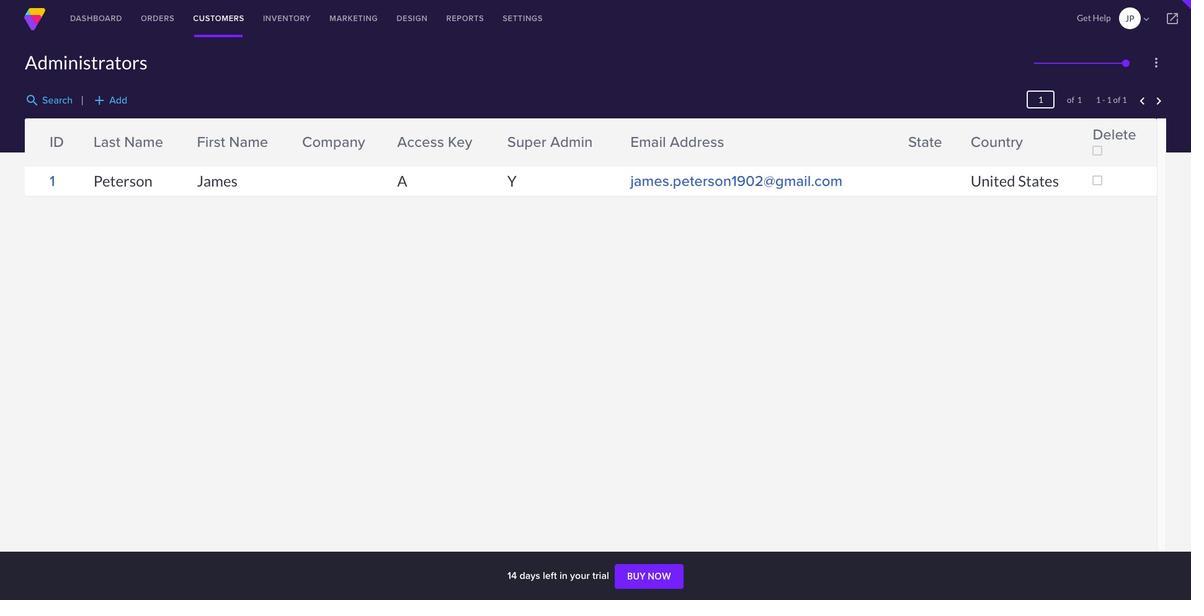 Task type: locate. For each thing, give the bounding box(es) containing it.
search search
[[25, 93, 73, 108]]

administrators
[[25, 51, 147, 73]]


[[85, 141, 96, 152], [188, 141, 199, 152], [293, 141, 305, 152], [388, 141, 400, 152], [499, 141, 510, 152], [622, 141, 633, 152], [900, 141, 911, 152], [962, 141, 973, 152]]

 for email
[[622, 141, 633, 152]]

 for state
[[900, 134, 911, 145]]

1 - 1 of 1
[[1096, 95, 1127, 105]]

of right '-'
[[1113, 95, 1121, 105]]

 for country
[[962, 141, 973, 152]]

5  from the left
[[499, 141, 510, 152]]

2 of from the left
[[1113, 95, 1121, 105]]

2  from the left
[[188, 134, 199, 145]]

8  from the left
[[962, 134, 973, 145]]

 inside "  last name"
[[85, 134, 96, 145]]

customers
[[193, 12, 244, 24]]

 inside   company
[[293, 134, 305, 145]]

1 of from the left
[[1067, 95, 1074, 105]]

name for first name
[[229, 131, 268, 153]]

keyboard_arrow_left
[[1135, 93, 1150, 108]]

3  from the left
[[293, 134, 305, 145]]

-
[[1102, 95, 1105, 105]]

None text field
[[1027, 91, 1055, 109]]

left
[[543, 569, 557, 583]]

 inside   first name
[[188, 134, 199, 145]]

 inside   state
[[900, 141, 911, 152]]

  last name
[[85, 131, 163, 153]]

in
[[559, 569, 568, 583]]

14 days left in your trial
[[507, 569, 612, 583]]

 inside   access key
[[388, 134, 400, 145]]

 inside   access key
[[388, 141, 400, 152]]

name right first
[[229, 131, 268, 153]]

4  from the left
[[388, 134, 400, 145]]

3  link from the left
[[293, 141, 305, 152]]

of
[[1067, 95, 1074, 105], [1113, 95, 1121, 105]]

  state
[[900, 131, 942, 153]]

4  from the left
[[388, 141, 400, 152]]

 inside   email address
[[622, 134, 633, 145]]

8  link from the left
[[961, 134, 974, 145]]

of left '-'
[[1067, 95, 1074, 105]]

 link
[[84, 134, 97, 145], [188, 134, 200, 145], [293, 134, 305, 145], [388, 134, 400, 145], [498, 134, 510, 145], [621, 134, 633, 145], [899, 134, 911, 145], [961, 134, 974, 145]]

 inside '  country'
[[962, 134, 973, 145]]

 link for email
[[621, 141, 633, 152]]

name right last
[[124, 131, 163, 153]]

7  link from the left
[[899, 141, 911, 152]]

1 horizontal spatial of
[[1113, 95, 1121, 105]]

 for first name
[[188, 134, 199, 145]]

 link for first
[[188, 141, 200, 152]]

 link for access
[[388, 134, 400, 145]]

1  link from the left
[[84, 141, 97, 152]]

states
[[1018, 172, 1059, 190]]


[[85, 134, 96, 145], [188, 134, 199, 145], [293, 134, 305, 145], [388, 134, 400, 145], [499, 134, 510, 145], [622, 134, 633, 145], [900, 134, 911, 145], [962, 134, 973, 145]]

delete
[[1093, 123, 1136, 145]]

name
[[124, 131, 163, 153], [229, 131, 268, 153]]

email address link
[[630, 131, 724, 153]]

 inside   super admin
[[499, 134, 510, 145]]

6  link from the left
[[621, 141, 633, 152]]

14
[[507, 569, 517, 583]]

mode_editedit









access key element
[[391, 118, 501, 166]]

  company
[[293, 131, 365, 153]]

  access key
[[388, 131, 472, 153]]

keyboard_arrow_left keyboard_arrow_right
[[1135, 93, 1166, 108]]

8  link from the left
[[961, 141, 974, 152]]

5  from the left
[[499, 134, 510, 145]]

 link for super
[[498, 141, 510, 152]]

7  from the left
[[900, 141, 911, 152]]

a
[[397, 172, 407, 190]]

  super admin
[[499, 131, 593, 153]]

admin
[[550, 131, 593, 153]]

1  from the left
[[85, 134, 96, 145]]

company link
[[302, 131, 365, 153]]

y
[[507, 172, 517, 190]]

access key link
[[397, 131, 472, 153]]

settings
[[503, 12, 543, 24]]

trial
[[592, 569, 609, 583]]

last name link
[[93, 131, 163, 153]]

7  from the left
[[900, 134, 911, 145]]

1 horizontal spatial name
[[229, 131, 268, 153]]

 link for state
[[899, 134, 911, 145]]

add add
[[92, 93, 127, 108]]

design
[[397, 12, 428, 24]]

 for last
[[85, 141, 96, 152]]

4  link from the left
[[388, 141, 400, 152]]

3  from the left
[[293, 141, 305, 152]]

search
[[42, 93, 73, 108]]

mode_editedit









super admin element
[[501, 118, 624, 166]]

 inside   company
[[293, 141, 305, 152]]

5  link from the left
[[498, 141, 510, 152]]

0 horizontal spatial of
[[1067, 95, 1074, 105]]

keyboard_arrow_right
[[1151, 93, 1166, 108]]

0 horizontal spatial name
[[124, 131, 163, 153]]

 inside "  last name"
[[85, 141, 96, 152]]

 inside   first name
[[188, 141, 199, 152]]

7  link from the left
[[899, 134, 911, 145]]

 inside   super admin
[[499, 141, 510, 152]]

 inside '  country'
[[962, 141, 973, 152]]

buy now link
[[615, 565, 684, 589]]

 for last name
[[85, 134, 96, 145]]

2  link from the left
[[188, 141, 200, 152]]

james.peterson1902@gmail.com
[[630, 170, 843, 192]]

2  link from the left
[[188, 134, 200, 145]]

  country
[[962, 131, 1023, 153]]

 for super admin
[[499, 134, 510, 145]]

 link for last
[[84, 134, 97, 145]]

 link for company
[[293, 141, 305, 152]]

 for super
[[499, 141, 510, 152]]

2  from the left
[[188, 141, 199, 152]]

 for email address
[[622, 134, 633, 145]]

2 name from the left
[[229, 131, 268, 153]]

orders
[[141, 12, 175, 24]]

 link for company
[[293, 134, 305, 145]]

 inside   email address
[[622, 141, 633, 152]]

1  from the left
[[85, 141, 96, 152]]

access
[[397, 131, 444, 153]]

keyboard_arrow_right link
[[1151, 93, 1166, 108]]

1  link from the left
[[84, 134, 97, 145]]

4  link from the left
[[388, 134, 400, 145]]

james
[[197, 172, 238, 190]]

mode_editedit









first name element
[[191, 118, 296, 166]]

id
[[50, 131, 64, 153]]

get help
[[1077, 12, 1111, 23]]

add
[[92, 93, 107, 108]]

 link
[[84, 141, 97, 152], [188, 141, 200, 152], [293, 141, 305, 152], [388, 141, 400, 152], [498, 141, 510, 152], [621, 141, 633, 152], [899, 141, 911, 152], [961, 141, 974, 152]]

5  link from the left
[[498, 134, 510, 145]]

 inside   state
[[900, 134, 911, 145]]

6  from the left
[[622, 141, 633, 152]]

country
[[971, 131, 1023, 153]]

reports
[[446, 12, 484, 24]]

 link for country
[[961, 134, 974, 145]]

mode_editedit









state element
[[902, 118, 964, 166]]

1 name from the left
[[124, 131, 163, 153]]

6  from the left
[[622, 134, 633, 145]]

 link for super
[[498, 134, 510, 145]]

  email address
[[622, 131, 724, 153]]

 link for email
[[621, 134, 633, 145]]

 for company
[[293, 141, 305, 152]]

1
[[1077, 95, 1082, 105], [1096, 95, 1101, 105], [1107, 95, 1112, 105], [1122, 95, 1127, 105], [50, 170, 55, 192]]

8  from the left
[[962, 141, 973, 152]]

6  link from the left
[[621, 134, 633, 145]]

keyboard_arrow_left link
[[1135, 93, 1150, 108]]

first name link
[[197, 131, 268, 153]]

3  link from the left
[[293, 134, 305, 145]]

of 1
[[1058, 95, 1082, 105]]



Task type: vqa. For each thing, say whether or not it's contained in the screenshot.
of 1
yes



Task type: describe. For each thing, give the bounding box(es) containing it.
mode_editedit









company element
[[296, 118, 391, 166]]

super admin link
[[507, 131, 593, 153]]

delete element
[[1086, 118, 1157, 166]]

1 link
[[50, 170, 55, 192]]

peterson
[[93, 172, 152, 190]]

state link
[[908, 131, 942, 153]]

 for access key
[[388, 134, 400, 145]]

 link
[[1154, 0, 1191, 37]]

 link for state
[[899, 141, 911, 152]]

mode_editedit









country element
[[964, 118, 1086, 166]]

country link
[[971, 131, 1023, 153]]

|
[[81, 94, 84, 106]]

united
[[971, 172, 1015, 190]]

more_vert button
[[1146, 53, 1166, 73]]

 link for country
[[961, 141, 974, 152]]

id link
[[50, 131, 64, 153]]

 link for access
[[388, 141, 400, 152]]


[[1141, 14, 1152, 25]]

 for country
[[962, 134, 973, 145]]

company
[[302, 131, 365, 153]]

united states
[[971, 172, 1059, 190]]

address
[[670, 131, 724, 153]]

your
[[570, 569, 590, 583]]

jp
[[1125, 13, 1134, 24]]

now
[[648, 571, 671, 582]]

name for last name
[[124, 131, 163, 153]]

first
[[197, 131, 225, 153]]

 for state
[[900, 141, 911, 152]]

  first name
[[188, 131, 268, 153]]

 link for last
[[84, 141, 97, 152]]

marketing
[[329, 12, 378, 24]]

 for access
[[388, 141, 400, 152]]

add
[[109, 93, 127, 108]]

days
[[519, 569, 540, 583]]


[[1165, 11, 1180, 26]]

buy
[[627, 571, 646, 582]]

mode_editedit









email address element
[[624, 118, 902, 166]]

search
[[25, 93, 40, 108]]

super
[[507, 131, 546, 153]]

buy now
[[627, 571, 671, 582]]

key
[[448, 131, 472, 153]]

get
[[1077, 12, 1091, 23]]

more_vert
[[1149, 55, 1164, 70]]

 for company
[[293, 134, 305, 145]]

dashboard link
[[61, 0, 132, 37]]

email
[[630, 131, 666, 153]]

mode_editedit









last name element
[[87, 118, 191, 166]]

inventory
[[263, 12, 311, 24]]






id element
[[25, 118, 87, 166]]

state
[[908, 131, 942, 153]]

 link for first
[[188, 134, 200, 145]]

 for first
[[188, 141, 199, 152]]

help
[[1093, 12, 1111, 23]]

dashboard
[[70, 12, 122, 24]]

james.peterson1902@gmail.com link
[[630, 170, 843, 192]]

last
[[93, 131, 120, 153]]



